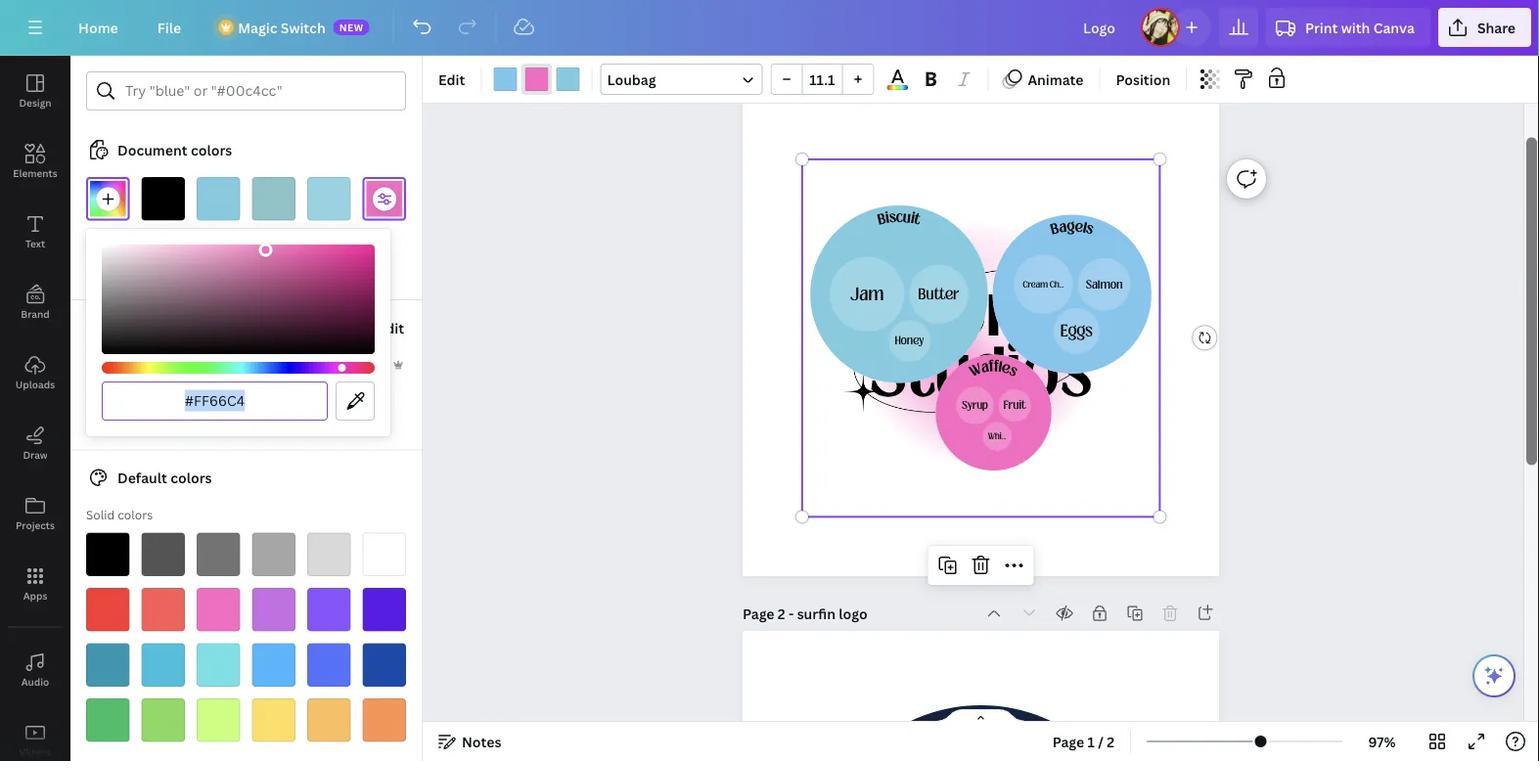 Task type: vqa. For each thing, say whether or not it's contained in the screenshot.
topmost #75c6ef image
yes



Task type: describe. For each thing, give the bounding box(es) containing it.
page for page 1 / 2
[[1053, 733, 1085, 751]]

magic switch
[[238, 18, 326, 37]]

97%
[[1369, 733, 1396, 751]]

toro
[[907, 267, 1055, 357]]

text
[[25, 237, 45, 250]]

#ffffff image
[[86, 232, 130, 276]]

audio button
[[0, 635, 70, 706]]

#000000 image
[[141, 177, 185, 221]]

color range image
[[887, 85, 908, 90]]

draw
[[23, 448, 48, 461]]

white #ffffff image
[[363, 533, 406, 576]]

apps button
[[0, 549, 70, 620]]

gray #737373 image
[[197, 533, 240, 576]]

share button
[[1439, 8, 1532, 47]]

home
[[78, 18, 118, 37]]

canva
[[1374, 18, 1415, 37]]

2 inside button
[[1107, 733, 1115, 751]]

Page title text field
[[797, 603, 870, 623]]

grass green #7ed957 image
[[141, 699, 185, 742]]

royal blue #5271ff image
[[307, 644, 351, 687]]

peach #ffbd59 image
[[307, 699, 351, 742]]

champsraise button
[[78, 316, 223, 340]]

notes button
[[431, 726, 509, 758]]

1 vertical spatial #75cbe2 image
[[197, 177, 240, 221]]

color group
[[490, 64, 584, 95]]

royal blue #5271ff image
[[307, 644, 351, 687]]

purple #8c52ff image
[[307, 588, 351, 632]]

colors for default colors
[[170, 469, 212, 487]]

elements
[[13, 166, 57, 180]]

color palette
[[86, 357, 161, 373]]

#75cbe2 image inside color group
[[556, 68, 580, 91]]

draw button
[[0, 408, 70, 479]]

#000000 image
[[141, 177, 185, 221]]

side panel tab list
[[0, 56, 70, 761]]

uploads
[[16, 378, 55, 391]]

pink #ff66c4 image
[[197, 588, 240, 632]]

aqua blue #0cc0df image
[[141, 644, 185, 687]]

violet #5e17eb image
[[363, 588, 406, 632]]

loubag
[[607, 70, 656, 89]]

dark turquoise #0097b2 image
[[86, 644, 130, 687]]

black #000000 image
[[86, 533, 130, 576]]

design button
[[0, 56, 70, 126]]

edit for edit button
[[377, 319, 404, 337]]

text button
[[0, 197, 70, 267]]

edit for edit dropdown button
[[438, 70, 465, 89]]

-
[[789, 604, 794, 622]]

pink #ff66c4 image
[[197, 588, 240, 632]]

with
[[1342, 18, 1371, 37]]

brand button
[[0, 267, 70, 338]]

purple #8c52ff image
[[307, 588, 351, 632]]

print with canva button
[[1267, 8, 1431, 47]]

1 vertical spatial #75cbe2 image
[[197, 177, 240, 221]]

main menu bar
[[0, 0, 1540, 56]]

edit button
[[375, 308, 406, 347]]

solid
[[86, 507, 115, 523]]

page for page 2 -
[[743, 604, 775, 622]]

videos button
[[0, 706, 70, 761]]

#75c6ef image
[[494, 68, 517, 91]]

uploads button
[[0, 338, 70, 408]]

projects
[[16, 519, 55, 532]]

videos
[[19, 746, 51, 759]]

Try "blue" or "#00c4cc" search field
[[125, 72, 393, 110]]

file
[[157, 18, 181, 37]]

orange #ff914d image
[[363, 699, 406, 742]]

cobalt blue #004aad image
[[363, 644, 406, 687]]

– – number field
[[809, 70, 836, 89]]

Hex color code text field
[[115, 383, 315, 420]]

white #ffffff image
[[363, 533, 406, 576]]

home link
[[63, 8, 134, 47]]

canva assistant image
[[1483, 665, 1506, 688]]

new
[[339, 21, 364, 34]]

position button
[[1108, 64, 1179, 95]]

print with canva
[[1306, 18, 1415, 37]]



Task type: locate. For each thing, give the bounding box(es) containing it.
#010101 image
[[307, 383, 351, 426], [307, 383, 351, 426]]

light gray #d9d9d9 image
[[307, 533, 351, 576], [307, 533, 351, 576]]

page left 1
[[1053, 733, 1085, 751]]

colors for solid colors
[[118, 507, 153, 523]]

0 vertical spatial colors
[[191, 140, 232, 159]]

edit inside edit button
[[377, 319, 404, 337]]

0 vertical spatial #75cbe2 image
[[556, 68, 580, 91]]

1 horizontal spatial page
[[1053, 733, 1085, 751]]

group
[[771, 64, 874, 95]]

document colors
[[117, 140, 232, 159]]

default colors
[[117, 469, 212, 487]]

switch
[[281, 18, 326, 37]]

0 vertical spatial page
[[743, 604, 775, 622]]

edit inside edit dropdown button
[[438, 70, 465, 89]]

champsraise
[[117, 319, 207, 337]]

green #00bf63 image
[[86, 699, 130, 742], [86, 699, 130, 742]]

edit
[[438, 70, 465, 89], [377, 319, 404, 337]]

#ffffff image
[[86, 232, 130, 276], [252, 383, 296, 426], [252, 383, 296, 426]]

1 vertical spatial colors
[[170, 469, 212, 487]]

/
[[1098, 733, 1104, 751]]

peach #ffbd59 image
[[307, 699, 351, 742]]

solid colors
[[86, 507, 153, 523]]

0 vertical spatial 2
[[778, 604, 786, 622]]

#75cbe2 image right #75c6ef icon
[[556, 68, 580, 91]]

grass green #7ed957 image
[[141, 699, 185, 742]]

animate button
[[997, 64, 1092, 95]]

#75cbe2 image right #000000 image in the top of the page
[[197, 177, 240, 221]]

page 2 -
[[743, 604, 797, 622]]

violet #5e17eb image
[[363, 588, 406, 632]]

1 horizontal spatial 2
[[1107, 733, 1115, 751]]

1 vertical spatial edit
[[377, 319, 404, 337]]

light blue #38b6ff image
[[252, 644, 296, 687]]

orange #ff914d image
[[363, 699, 406, 742]]

2 right /
[[1107, 733, 1115, 751]]

page 1 / 2
[[1053, 733, 1115, 751]]

#75cbe2 image
[[556, 68, 580, 91], [197, 177, 240, 221]]

1 horizontal spatial #75cbe2 image
[[556, 68, 580, 91]]

print
[[1306, 18, 1338, 37]]

position
[[1116, 70, 1171, 89]]

2 left -
[[778, 604, 786, 622]]

dark gray #545454 image
[[141, 533, 185, 576], [141, 533, 185, 576]]

0 horizontal spatial #75cbe2 image
[[197, 177, 240, 221]]

default
[[117, 469, 167, 487]]

Design title text field
[[1068, 8, 1133, 47]]

0 vertical spatial edit
[[438, 70, 465, 89]]

show pages image
[[934, 709, 1028, 724]]

#75cbe2 image
[[556, 68, 580, 91], [197, 177, 240, 221]]

#75c6ef image
[[494, 68, 517, 91], [197, 383, 240, 426], [197, 383, 240, 426]]

bright red #ff3131 image
[[86, 588, 130, 632]]

gray #737373 image
[[197, 533, 240, 576]]

1 horizontal spatial #75cbe2 image
[[556, 68, 580, 91]]

turquoise blue #5ce1e6 image
[[197, 644, 240, 687], [197, 644, 240, 687]]

page
[[743, 604, 775, 622], [1053, 733, 1085, 751]]

page inside button
[[1053, 733, 1085, 751]]

0 vertical spatial #75cbe2 image
[[556, 68, 580, 91]]

magenta #cb6ce6 image
[[252, 588, 296, 632], [252, 588, 296, 632]]

0 horizontal spatial edit
[[377, 319, 404, 337]]

brand
[[21, 307, 50, 321]]

#4890cd image
[[86, 383, 130, 426], [86, 383, 130, 426]]

1 vertical spatial 2
[[1107, 733, 1115, 751]]

#166bb5 image
[[141, 383, 185, 426], [141, 383, 185, 426]]

colors for document colors
[[191, 140, 232, 159]]

notes
[[462, 733, 502, 751]]

design
[[19, 96, 51, 109]]

yellow #ffde59 image
[[252, 699, 296, 742], [252, 699, 296, 742]]

studios
[[870, 328, 1093, 418]]

bright red #ff3131 image
[[86, 588, 130, 632]]

palette
[[120, 357, 161, 373]]

#ff66c4 image
[[363, 177, 406, 221]]

1
[[1088, 733, 1095, 751]]

elements button
[[0, 126, 70, 197]]

aqua blue #0cc0df image
[[141, 644, 185, 687]]

0 horizontal spatial page
[[743, 604, 775, 622]]

page left -
[[743, 604, 775, 622]]

2 vertical spatial colors
[[118, 507, 153, 523]]

#8ad3e2 image
[[307, 177, 351, 221], [307, 177, 351, 221]]

projects button
[[0, 479, 70, 549]]

audio
[[21, 675, 49, 689]]

coral red #ff5757 image
[[141, 588, 185, 632]]

document
[[117, 140, 187, 159]]

animate
[[1028, 70, 1084, 89]]

black #000000 image
[[86, 533, 130, 576]]

0 horizontal spatial 2
[[778, 604, 786, 622]]

#86c3c9 image
[[252, 177, 296, 221], [252, 177, 296, 221]]

light blue #38b6ff image
[[252, 644, 296, 687]]

0 horizontal spatial #75cbe2 image
[[197, 177, 240, 221]]

1 vertical spatial page
[[1053, 733, 1085, 751]]

#75cbe2 image right #000000 image in the top of the page
[[197, 177, 240, 221]]

cobalt blue #004aad image
[[363, 644, 406, 687]]

page 1 / 2 button
[[1045, 726, 1123, 758]]

colors right document
[[191, 140, 232, 159]]

colors right the solid
[[118, 507, 153, 523]]

gray #a6a6a6 image
[[252, 533, 296, 576], [252, 533, 296, 576]]

colors
[[191, 140, 232, 159], [170, 469, 212, 487], [118, 507, 153, 523]]

1 horizontal spatial edit
[[438, 70, 465, 89]]

apps
[[23, 589, 47, 602]]

lime #c1ff72 image
[[197, 699, 240, 742], [197, 699, 240, 742]]

colors right default
[[170, 469, 212, 487]]

color
[[86, 357, 117, 373]]

coral red #ff5757 image
[[141, 588, 185, 632]]

dark turquoise #0097b2 image
[[86, 644, 130, 687]]

edit button
[[431, 64, 473, 95]]

2
[[778, 604, 786, 622], [1107, 733, 1115, 751]]

magic
[[238, 18, 277, 37]]

add a new color image
[[86, 177, 130, 221]]

share
[[1478, 18, 1516, 37]]

#75cbe2 image right #75c6ef icon
[[556, 68, 580, 91]]

loubag button
[[600, 64, 763, 95]]

file button
[[142, 8, 197, 47]]

97% button
[[1351, 726, 1414, 758]]

#ff66c4 image
[[525, 68, 548, 91], [525, 68, 548, 91], [363, 177, 406, 221]]



